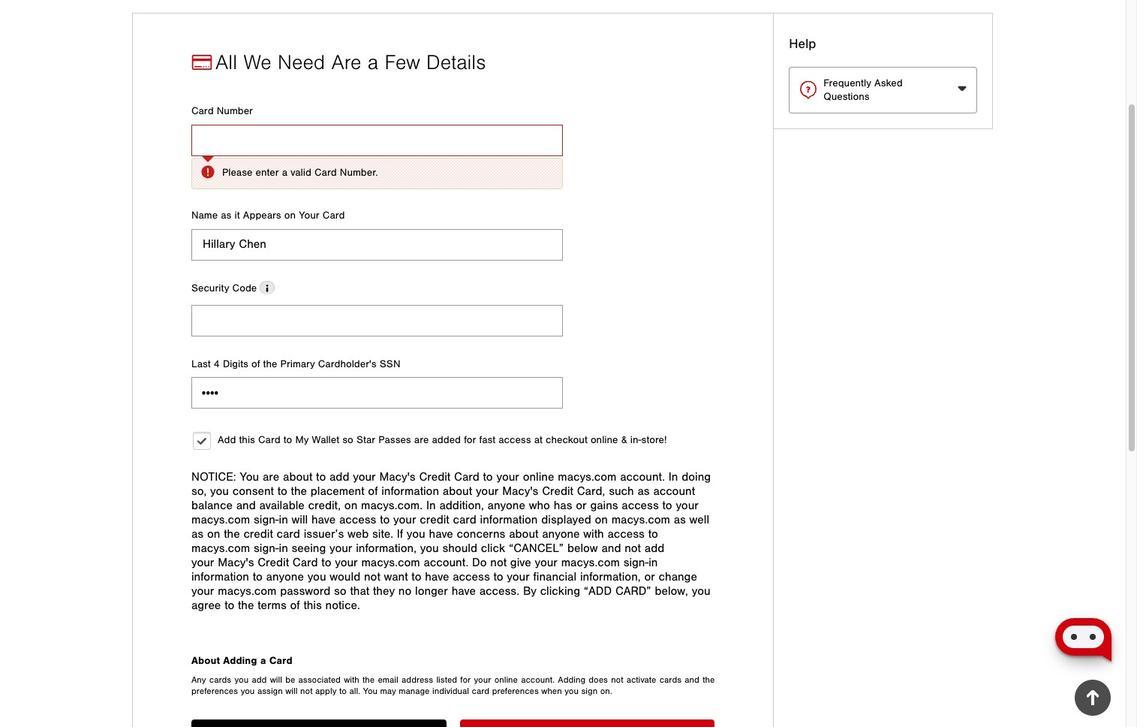 Task type: locate. For each thing, give the bounding box(es) containing it.
card,
[[577, 484, 606, 498]]

about up concerns
[[443, 484, 473, 498]]

information, up want
[[356, 541, 417, 555]]

to right consent
[[278, 484, 287, 498]]

card inside about adding a card any cards you add will be associated with the email address listed for your online account. adding does not activate cards and the preferences you assign will not apply to all. you may manage individual card preferences when you sign on.
[[472, 685, 490, 697]]

0 horizontal spatial this
[[239, 434, 255, 446]]

access down "should"
[[453, 570, 490, 584]]

2 cards from the left
[[660, 674, 682, 685]]

about up give
[[509, 527, 539, 541]]

macys.com up "add
[[562, 555, 620, 570]]

do
[[472, 555, 487, 570]]

0 horizontal spatial with
[[344, 674, 360, 685]]

name as it appears on your card
[[192, 209, 345, 221]]

in
[[279, 513, 288, 527], [279, 541, 288, 555], [649, 555, 658, 570]]

are
[[414, 434, 429, 446], [263, 470, 280, 484]]

0 horizontal spatial account.
[[424, 555, 469, 570]]

this right add
[[239, 434, 255, 446]]

macys.com
[[558, 470, 617, 484], [192, 513, 250, 527], [612, 513, 671, 527], [192, 541, 250, 555], [562, 555, 620, 570], [218, 584, 277, 598]]

0 vertical spatial and
[[236, 498, 256, 513]]

number
[[217, 105, 253, 117]]

that
[[350, 584, 370, 598]]

as left it on the top left of the page
[[221, 209, 232, 221]]

with inside about adding a card any cards you add will be associated with the email address listed for your online account. adding does not activate cards and the preferences you assign will not apply to all. you may manage individual card preferences when you sign on.
[[344, 674, 360, 685]]

1 vertical spatial online
[[523, 470, 555, 484]]

card up addition,
[[454, 470, 480, 484]]

digits
[[223, 358, 248, 370]]

1 horizontal spatial a
[[282, 167, 288, 179]]

notice:
[[192, 470, 236, 484]]

or left change
[[645, 570, 656, 584]]

a inside about adding a card any cards you add will be associated with the email address listed for your online account. adding does not activate cards and the preferences you assign will not apply to all. you may manage individual card preferences when you sign on.
[[260, 654, 266, 667]]

apply
[[315, 685, 337, 697]]

adding
[[223, 654, 257, 667], [558, 674, 586, 685]]

sign-
[[254, 513, 279, 527], [254, 541, 279, 555], [624, 555, 649, 570]]

of right digits
[[252, 358, 260, 370]]

card
[[192, 105, 214, 117], [315, 167, 337, 179], [323, 209, 345, 221], [258, 434, 281, 446], [454, 470, 480, 484], [269, 654, 293, 667]]

with
[[584, 527, 604, 541], [344, 674, 360, 685]]

0 horizontal spatial information
[[192, 570, 249, 584]]

card up "should"
[[453, 513, 477, 527]]

2 vertical spatial online
[[495, 674, 518, 685]]

1 cards from the left
[[209, 674, 231, 685]]

will
[[292, 513, 308, 527], [270, 674, 282, 685], [286, 685, 298, 697]]

site.
[[373, 527, 394, 541]]

you
[[240, 470, 259, 484], [363, 685, 378, 697]]

and right balance
[[236, 498, 256, 513]]

the left the terms
[[238, 598, 254, 613]]

in left doing
[[669, 470, 679, 484]]

you
[[210, 484, 229, 498], [407, 527, 426, 541], [420, 541, 439, 555], [308, 570, 326, 584], [692, 584, 711, 598], [235, 674, 249, 685], [241, 685, 255, 697], [565, 685, 579, 697]]

about
[[283, 470, 313, 484], [443, 484, 473, 498], [509, 527, 539, 541]]

2 vertical spatial a
[[260, 654, 266, 667]]

0 horizontal spatial of
[[252, 358, 260, 370]]

online left &
[[591, 434, 618, 446]]

a left valid
[[282, 167, 288, 179]]

4
[[214, 358, 220, 370]]

online
[[591, 434, 618, 446], [523, 470, 555, 484], [495, 674, 518, 685]]

credit,
[[308, 498, 341, 513]]

star
[[357, 434, 376, 446]]

1 horizontal spatial this
[[304, 598, 322, 613]]

as down balance
[[192, 527, 204, 541]]

credit up displayed
[[542, 484, 574, 498]]

0 vertical spatial anyone
[[488, 498, 526, 513]]

0 horizontal spatial in
[[427, 498, 436, 513]]

have right 'longer'
[[452, 584, 476, 598]]

1 horizontal spatial with
[[584, 527, 604, 541]]

card to
[[293, 555, 332, 570]]

0 vertical spatial a
[[368, 51, 379, 75]]

1 horizontal spatial information,
[[580, 570, 641, 584]]

2 vertical spatial of
[[290, 598, 300, 613]]

appears
[[243, 209, 281, 221]]

0 vertical spatial are
[[414, 434, 429, 446]]

1 vertical spatial are
[[263, 470, 280, 484]]

ssn
[[380, 358, 401, 370]]

for inside about adding a card any cards you add will be associated with the email address listed for your online account. adding does not activate cards and the preferences you assign will not apply to all. you may manage individual card preferences when you sign on.
[[461, 674, 471, 685]]

information up the "agree"
[[192, 570, 249, 584]]

all.
[[350, 685, 361, 697]]

0 horizontal spatial add
[[252, 674, 267, 685]]

0 horizontal spatial a
[[260, 654, 266, 667]]

1 horizontal spatial online
[[523, 470, 555, 484]]

in-
[[631, 434, 642, 446]]

add up change
[[645, 541, 665, 555]]

macy's up macys.com.
[[380, 470, 416, 484]]

card right your
[[323, 209, 345, 221]]

in left addition,
[[427, 498, 436, 513]]

anyone up the terms
[[266, 570, 304, 584]]

0 vertical spatial you
[[240, 470, 259, 484]]

0 horizontal spatial cards
[[209, 674, 231, 685]]

on
[[285, 209, 296, 221], [345, 498, 358, 513], [595, 513, 608, 527], [207, 527, 220, 541]]

1 horizontal spatial about
[[443, 484, 473, 498]]

1 horizontal spatial adding
[[558, 674, 586, 685]]

1 vertical spatial of
[[368, 484, 378, 498]]

addition,
[[440, 498, 484, 513]]

cardholder's
[[318, 358, 377, 370]]

security
[[192, 282, 229, 294]]

to down fast
[[483, 470, 493, 484]]

on up below and
[[595, 513, 608, 527]]

2 preferences from the left
[[492, 685, 539, 697]]

adding left does
[[558, 674, 586, 685]]

your
[[299, 209, 320, 221]]

credit
[[419, 470, 451, 484], [542, 484, 574, 498], [258, 555, 289, 570]]

macys.com up gains
[[558, 470, 617, 484]]

add left be
[[252, 674, 267, 685]]

account. down in-
[[621, 470, 665, 484]]

information up if
[[382, 484, 439, 498]]

have down placement
[[312, 513, 336, 527]]

Card Number number field
[[193, 126, 558, 155]]

1 vertical spatial account.
[[424, 555, 469, 570]]

few
[[385, 51, 420, 75]]

0 horizontal spatial are
[[263, 470, 280, 484]]

credit down add this card to my wallet so star passes are added for fast access at checkout online & in-store!
[[419, 470, 451, 484]]

2 horizontal spatial a
[[368, 51, 379, 75]]

preferences
[[192, 685, 238, 697], [492, 685, 539, 697]]

a right are
[[368, 51, 379, 75]]

card up be
[[269, 654, 293, 667]]

1 vertical spatial anyone
[[542, 527, 580, 541]]

0 vertical spatial account.
[[621, 470, 665, 484]]

2 horizontal spatial online
[[591, 434, 618, 446]]

0 horizontal spatial you
[[240, 470, 259, 484]]

would
[[330, 570, 361, 584]]

1 horizontal spatial you
[[363, 685, 378, 697]]

longer
[[415, 584, 448, 598]]

account. up 'longer'
[[424, 555, 469, 570]]

add up credit,
[[330, 470, 350, 484]]

primary
[[281, 358, 315, 370]]

2 horizontal spatial anyone
[[542, 527, 580, 541]]

credit down available
[[244, 527, 273, 541]]

0 vertical spatial adding
[[223, 654, 257, 667]]

are left added
[[414, 434, 429, 446]]

0 horizontal spatial preferences
[[192, 685, 238, 697]]

to up credit,
[[316, 470, 326, 484]]

1 vertical spatial for
[[461, 674, 471, 685]]

at
[[535, 434, 543, 446]]

adding right about
[[223, 654, 257, 667]]

1 preferences from the left
[[192, 685, 238, 697]]

to left all.
[[339, 685, 347, 697]]

a
[[368, 51, 379, 75], [282, 167, 288, 179], [260, 654, 266, 667]]

have
[[312, 513, 336, 527], [429, 527, 453, 541], [425, 570, 450, 584], [452, 584, 476, 598]]

email
[[378, 674, 399, 685]]

with right apply
[[344, 674, 360, 685]]

Name as it Appears on Your Card text field
[[193, 230, 558, 259]]

so left star
[[343, 434, 354, 446]]

card right "individual"
[[472, 685, 490, 697]]

1 vertical spatial information
[[480, 513, 538, 527]]

1 vertical spatial information,
[[580, 570, 641, 584]]

0 horizontal spatial about
[[283, 470, 313, 484]]

0 horizontal spatial information,
[[356, 541, 417, 555]]

you right all.
[[363, 685, 378, 697]]

access right gains
[[622, 498, 659, 513]]

below and
[[568, 541, 621, 555]]

2 vertical spatial add
[[252, 674, 267, 685]]

0 horizontal spatial and
[[236, 498, 256, 513]]

0 horizontal spatial online
[[495, 674, 518, 685]]

1 vertical spatial you
[[363, 685, 378, 697]]

"add
[[584, 584, 612, 598]]

1 horizontal spatial or
[[645, 570, 656, 584]]

credit left seeing on the bottom left
[[258, 555, 289, 570]]

online left 'when'
[[495, 674, 518, 685]]

1 horizontal spatial account.
[[521, 674, 555, 685]]

0 vertical spatial information
[[382, 484, 439, 498]]

1 horizontal spatial preferences
[[492, 685, 539, 697]]

macy's left has
[[503, 484, 539, 498]]

or
[[576, 498, 587, 513], [645, 570, 656, 584]]

1 vertical spatial a
[[282, 167, 288, 179]]

account.
[[621, 470, 665, 484], [424, 555, 469, 570], [521, 674, 555, 685]]

anyone left who
[[488, 498, 526, 513]]

or right has
[[576, 498, 587, 513]]

0 vertical spatial for
[[464, 434, 476, 446]]

0 vertical spatial or
[[576, 498, 587, 513]]

a for valid
[[282, 167, 288, 179]]

1 vertical spatial with
[[344, 674, 360, 685]]

1 horizontal spatial in
[[669, 470, 679, 484]]

add
[[330, 470, 350, 484], [645, 541, 665, 555], [252, 674, 267, 685]]

information, down below and
[[580, 570, 641, 584]]

0 horizontal spatial credit
[[244, 527, 273, 541]]

1 horizontal spatial add
[[330, 470, 350, 484]]

this
[[239, 434, 255, 446], [304, 598, 322, 613]]

concerns
[[457, 527, 506, 541]]

this inside the notice: you are about to add your macy's credit card to your online macys.com account. in doing so, you consent to the placement of information about your macy's credit card, such as account balance and available credit, on macys.com. in addition, anyone who has or gains access to your macys.com sign-in will have access to your credit card information displayed on macys.com as well as on the credit card issuer's web site. if you have concerns about anyone with access to macys.com sign-in seeing your information, you should click "cancel" below and not add your macy's credit card to your macys.com account. do not give your macys.com sign-in information to anyone you would not want to have access to your financial information, or change your macys.com password so that they no longer have access. by clicking "add card" below, you agree to the terms of this notice.
[[304, 598, 322, 613]]

1 horizontal spatial and
[[685, 674, 700, 685]]

on.
[[601, 685, 613, 697]]

details
[[427, 51, 486, 75]]

0 vertical spatial of
[[252, 358, 260, 370]]

card inside about adding a card any cards you add will be associated with the email address listed for your online account. adding does not activate cards and the preferences you assign will not apply to all. you may manage individual card preferences when you sign on.
[[269, 654, 293, 667]]

you right notice:
[[240, 470, 259, 484]]

add inside about adding a card any cards you add will be associated with the email address listed for your online account. adding does not activate cards and the preferences you assign will not apply to all. you may manage individual card preferences when you sign on.
[[252, 674, 267, 685]]

gains
[[591, 498, 619, 513]]

by
[[523, 584, 537, 598]]

macys.com.
[[361, 498, 423, 513]]

on left your
[[285, 209, 296, 221]]

financial
[[534, 570, 577, 584]]

to
[[284, 434, 292, 446], [316, 470, 326, 484], [483, 470, 493, 484], [278, 484, 287, 498], [663, 498, 673, 513], [380, 513, 390, 527], [649, 527, 659, 541], [253, 570, 263, 584], [412, 570, 422, 584], [494, 570, 504, 584], [225, 598, 235, 613], [339, 685, 347, 697]]

0 vertical spatial with
[[584, 527, 604, 541]]

not
[[625, 541, 641, 555], [491, 555, 507, 570], [364, 570, 381, 584], [611, 674, 624, 685], [300, 685, 313, 697]]

1 vertical spatial this
[[304, 598, 322, 613]]

2 horizontal spatial add
[[645, 541, 665, 555]]

card
[[453, 513, 477, 527], [277, 527, 300, 541], [472, 685, 490, 697]]

does
[[589, 674, 608, 685]]

notice: you are about to add your macy's credit card to your online macys.com account. in doing so, you consent to the placement of information about your macy's credit card, such as account balance and available credit, on macys.com. in addition, anyone who has or gains access to your macys.com sign-in will have access to your credit card information displayed on macys.com as well as on the credit card issuer's web site. if you have concerns about anyone with access to macys.com sign-in seeing your information, you should click "cancel" below and not add your macy's credit card to your macys.com account. do not give your macys.com sign-in information to anyone you would not want to have access to your financial information, or change your macys.com password so that they no longer have access. by clicking "add card" below, you agree to the terms of this notice. form
[[133, 105, 774, 727]]

cards right activate
[[660, 674, 682, 685]]

1 horizontal spatial credit
[[420, 513, 450, 527]]

2 horizontal spatial account.
[[621, 470, 665, 484]]

with down gains
[[584, 527, 604, 541]]

1 vertical spatial and
[[685, 674, 700, 685]]

assign
[[258, 685, 283, 697]]

to inside about adding a card any cards you add will be associated with the email address listed for your online account. adding does not activate cards and the preferences you assign will not apply to all. you may manage individual card preferences when you sign on.
[[339, 685, 347, 697]]

in left seeing on the bottom left
[[279, 541, 288, 555]]

click
[[481, 541, 506, 555]]

all
[[216, 51, 237, 75]]

help
[[790, 36, 817, 52]]

2 horizontal spatial information
[[480, 513, 538, 527]]

cards right any
[[209, 674, 231, 685]]

and
[[236, 498, 256, 513], [685, 674, 700, 685]]

1 vertical spatial or
[[645, 570, 656, 584]]

1 horizontal spatial information
[[382, 484, 439, 498]]

0 vertical spatial this
[[239, 434, 255, 446]]

preferences down about
[[192, 685, 238, 697]]

for left fast
[[464, 434, 476, 446]]

and right activate
[[685, 674, 700, 685]]

so left that
[[334, 584, 347, 598]]

2 vertical spatial information
[[192, 570, 249, 584]]

1 vertical spatial so
[[334, 584, 347, 598]]

my
[[296, 434, 309, 446]]

preferences left 'when'
[[492, 685, 539, 697]]

information up click
[[480, 513, 538, 527]]

for right listed
[[461, 674, 471, 685]]

number.
[[340, 167, 378, 179]]

1 horizontal spatial cards
[[660, 674, 682, 685]]

who
[[529, 498, 550, 513]]

so inside the notice: you are about to add your macy's credit card to your online macys.com account. in doing so, you consent to the placement of information about your macy's credit card, such as account balance and available credit, on macys.com. in addition, anyone who has or gains access to your macys.com sign-in will have access to your credit card information displayed on macys.com as well as on the credit card issuer's web site. if you have concerns about anyone with access to macys.com sign-in seeing your information, you should click "cancel" below and not add your macy's credit card to your macys.com account. do not give your macys.com sign-in information to anyone you would not want to have access to your financial information, or change your macys.com password so that they no longer have access. by clicking "add card" below, you agree to the terms of this notice.
[[334, 584, 347, 598]]

0 horizontal spatial anyone
[[266, 570, 304, 584]]

2 vertical spatial account.
[[521, 674, 555, 685]]

0 horizontal spatial adding
[[223, 654, 257, 667]]

are up available
[[263, 470, 280, 484]]

will left credit,
[[292, 513, 308, 527]]

anyone down has
[[542, 527, 580, 541]]



Task type: vqa. For each thing, say whether or not it's contained in the screenshot.
right figure
no



Task type: describe. For each thing, give the bounding box(es) containing it.
&
[[622, 434, 628, 446]]

activate
[[627, 674, 657, 685]]

online inside about adding a card any cards you add will be associated with the email address listed for your online account. adding does not activate cards and the preferences you assign will not apply to all. you may manage individual card preferences when you sign on.
[[495, 674, 518, 685]]

doing
[[682, 470, 711, 484]]

listed
[[437, 674, 457, 685]]

add this card to my wallet so star passes are added for fast access at checkout online & in-store!
[[218, 434, 667, 446]]

frequently
[[824, 77, 872, 89]]

your macy's
[[192, 555, 254, 570]]

macys.com down balance
[[192, 541, 250, 555]]

1 horizontal spatial anyone
[[488, 498, 526, 513]]

••••
[[202, 385, 219, 397]]

2 vertical spatial anyone
[[266, 570, 304, 584]]

in left change
[[649, 555, 658, 570]]

has
[[554, 498, 573, 513]]

0 vertical spatial online
[[591, 434, 618, 446]]

2 horizontal spatial of
[[368, 484, 378, 498]]

on down balance
[[207, 527, 220, 541]]

2 horizontal spatial about
[[509, 527, 539, 541]]

2 horizontal spatial credit
[[542, 484, 574, 498]]

online inside the notice: you are about to add your macy's credit card to your online macys.com account. in doing so, you consent to the placement of information about your macy's credit card, such as account balance and available credit, on macys.com. in addition, anyone who has or gains access to your macys.com sign-in will have access to your credit card information displayed on macys.com as well as on the credit card issuer's web site. if you have concerns about anyone with access to macys.com sign-in seeing your information, you should click "cancel" below and not add your macy's credit card to your macys.com account. do not give your macys.com sign-in information to anyone you would not want to have access to your financial information, or change your macys.com password so that they no longer have access. by clicking "add card" below, you agree to the terms of this notice.
[[523, 470, 555, 484]]

account. inside about adding a card any cards you add will be associated with the email address listed for your online account. adding does not activate cards and the preferences you assign will not apply to all. you may manage individual card preferences when you sign on.
[[521, 674, 555, 685]]

if
[[397, 527, 403, 541]]

1 horizontal spatial macy's
[[503, 484, 539, 498]]

so,
[[192, 484, 207, 498]]

please enter a valid card number.
[[222, 167, 378, 179]]

last 4 digits of the primary cardholder's ssn
[[192, 358, 401, 370]]

added
[[432, 434, 461, 446]]

card left my
[[258, 434, 281, 446]]

access down placement
[[339, 513, 377, 527]]

code
[[233, 282, 257, 294]]

clicking
[[540, 584, 581, 598]]

store!
[[642, 434, 667, 446]]

terms
[[258, 598, 287, 613]]

asked
[[875, 77, 903, 89]]

agree
[[192, 598, 221, 613]]

the right activate
[[703, 674, 715, 685]]

to right the "agree"
[[225, 598, 235, 613]]

on right credit,
[[345, 498, 358, 513]]

0 horizontal spatial or
[[576, 498, 587, 513]]

card left "number" in the top left of the page
[[192, 105, 214, 117]]

your inside about adding a card any cards you add will be associated with the email address listed for your online account. adding does not activate cards and the preferences you assign will not apply to all. you may manage individual card preferences when you sign on.
[[474, 674, 491, 685]]

are
[[332, 51, 362, 75]]

and inside about adding a card any cards you add will be associated with the email address listed for your online account. adding does not activate cards and the preferences you assign will not apply to all. you may manage individual card preferences when you sign on.
[[685, 674, 700, 685]]

sign- up card"
[[624, 555, 649, 570]]

card number
[[192, 105, 253, 117]]

notice: you are about to add your macy's credit card to your online macys.com account. in doing so, you consent to the placement of information about your macy's credit card, such as account balance and available credit, on macys.com. in addition, anyone who has or gains access to your macys.com sign-in will have access to your credit card information displayed on macys.com as well as on the credit card issuer's web site. if you have concerns about anyone with access to macys.com sign-in seeing your information, you should click "cancel" below and not add your macy's credit card to your macys.com account. do not give your macys.com sign-in information to anyone you would not want to have access to your financial information, or change your macys.com password so that they no longer have access. by clicking "add card" below, you agree to the terms of this notice.
[[192, 470, 711, 613]]

are inside the notice: you are about to add your macy's credit card to your online macys.com account. in doing so, you consent to the placement of information about your macy's credit card, such as account balance and available credit, on macys.com. in addition, anyone who has or gains access to your macys.com sign-in will have access to your credit card information displayed on macys.com as well as on the credit card issuer's web site. if you have concerns about anyone with access to macys.com sign-in seeing your information, you should click "cancel" below and not add your macy's credit card to your macys.com account. do not give your macys.com sign-in information to anyone you would not want to have access to your financial information, or change your macys.com password so that they no longer have access. by clicking "add card" below, you agree to the terms of this notice.
[[263, 470, 280, 484]]

will left be
[[270, 674, 282, 685]]

macys.com down so,
[[192, 513, 250, 527]]

0 vertical spatial so
[[343, 434, 354, 446]]

1 vertical spatial in
[[427, 498, 436, 513]]

sign
[[582, 685, 598, 697]]

1 horizontal spatial of
[[290, 598, 300, 613]]

to right "no" at the bottom left of the page
[[412, 570, 422, 584]]

to up the terms
[[253, 570, 263, 584]]

change
[[659, 570, 698, 584]]

web
[[348, 527, 369, 541]]

sign- down consent
[[254, 513, 279, 527]]

0 horizontal spatial macy's
[[380, 470, 416, 484]]

notice.
[[326, 598, 360, 613]]

should
[[443, 541, 478, 555]]

address
[[402, 674, 433, 685]]

1 vertical spatial adding
[[558, 674, 586, 685]]

may
[[380, 685, 396, 697]]

the left primary
[[263, 358, 277, 370]]

associated
[[299, 674, 341, 685]]

valid
[[291, 167, 312, 179]]

not right do
[[491, 555, 507, 570]]

and inside the notice: you are about to add your macy's credit card to your online macys.com account. in doing so, you consent to the placement of information about your macy's credit card, such as account balance and available credit, on macys.com. in addition, anyone who has or gains access to your macys.com sign-in will have access to your credit card information displayed on macys.com as well as on the credit card issuer's web site. if you have concerns about anyone with access to macys.com sign-in seeing your information, you should click "cancel" below and not add your macy's credit card to your macys.com account. do not give your macys.com sign-in information to anyone you would not want to have access to your financial information, or change your macys.com password so that they no longer have access. by clicking "add card" below, you agree to the terms of this notice.
[[236, 498, 256, 513]]

to right do
[[494, 570, 504, 584]]

account
[[654, 484, 696, 498]]

to left if
[[380, 513, 390, 527]]

not left want
[[364, 570, 381, 584]]

about adding a card any cards you add will be associated with the email address listed for your online account. adding does not activate cards and the preferences you assign will not apply to all. you may manage individual card preferences when you sign on.
[[192, 654, 715, 697]]

security code
[[192, 282, 257, 294]]

want
[[384, 570, 408, 584]]

will right assign
[[286, 685, 298, 697]]

to left my
[[284, 434, 292, 446]]

0 vertical spatial add
[[330, 470, 350, 484]]

the left credit,
[[291, 484, 307, 498]]

not left apply
[[300, 685, 313, 697]]

such
[[609, 484, 634, 498]]

password
[[280, 584, 331, 598]]

seeing
[[292, 541, 326, 555]]

manage
[[399, 685, 430, 697]]

macys.com down 'your macy's' on the left of page
[[218, 584, 277, 598]]

it
[[235, 209, 240, 221]]

help frequently asked questions
[[790, 36, 903, 103]]

the up 'your macy's' on the left of page
[[224, 527, 240, 541]]

the right all.
[[363, 674, 375, 685]]

fast
[[480, 434, 496, 446]]

to down account
[[649, 527, 659, 541]]

not right below and
[[625, 541, 641, 555]]

"cancel"
[[509, 541, 564, 555]]

issuer's
[[304, 527, 344, 541]]

questions
[[824, 91, 870, 103]]

will inside the notice: you are about to add your macy's credit card to your online macys.com account. in doing so, you consent to the placement of information about your macy's credit card, such as account balance and available credit, on macys.com. in addition, anyone who has or gains access to your macys.com sign-in will have access to your credit card information displayed on macys.com as well as on the credit card issuer's web site. if you have concerns about anyone with access to macys.com sign-in seeing your information, you should click "cancel" below and not add your macy's credit card to your macys.com account. do not give your macys.com sign-in information to anyone you would not want to have access to your financial information, or change your macys.com password so that they no longer have access. by clicking "add card" below, you agree to the terms of this notice.
[[292, 513, 308, 527]]

you inside about adding a card any cards you add will be associated with the email address listed for your online account. adding does not activate cards and the preferences you assign will not apply to all. you may manage individual card preferences when you sign on.
[[363, 685, 378, 697]]

have right "no" at the bottom left of the page
[[425, 570, 450, 584]]

displayed
[[542, 513, 592, 527]]

1 horizontal spatial credit
[[419, 470, 451, 484]]

last
[[192, 358, 211, 370]]

access.
[[480, 584, 520, 598]]

as left well on the right bottom
[[674, 513, 686, 527]]

access down gains
[[608, 527, 645, 541]]

access left "at"
[[499, 434, 531, 446]]

add
[[218, 434, 236, 446]]

have down addition,
[[429, 527, 453, 541]]

you inside the notice: you are about to add your macy's credit card to your online macys.com account. in doing so, you consent to the placement of information about your macy's credit card, such as account balance and available credit, on macys.com. in addition, anyone who has or gains access to your macys.com sign-in will have access to your credit card information displayed on macys.com as well as on the credit card issuer's web site. if you have concerns about anyone with access to macys.com sign-in seeing your information, you should click "cancel" below and not add your macy's credit card to your macys.com account. do not give your macys.com sign-in information to anyone you would not want to have access to your financial information, or change your macys.com password so that they no longer have access. by clicking "add card" below, you agree to the terms of this notice.
[[240, 470, 259, 484]]

as right the such
[[638, 484, 650, 498]]

card down available
[[277, 527, 300, 541]]

frequently asked questions button
[[790, 67, 978, 114]]

card inside the notice: you are about to add your macy's credit card to your online macys.com account. in doing so, you consent to the placement of information about your macy's credit card, such as account balance and available credit, on macys.com. in addition, anyone who has or gains access to your macys.com sign-in will have access to your credit card information displayed on macys.com as well as on the credit card issuer's web site. if you have concerns about anyone with access to macys.com sign-in seeing your information, you should click "cancel" below and not add your macy's credit card to your macys.com account. do not give your macys.com sign-in information to anyone you would not want to have access to your financial information, or change your macys.com password so that they no longer have access. by clicking "add card" below, you agree to the terms of this notice.
[[454, 470, 480, 484]]

in left issuer's
[[279, 513, 288, 527]]

about
[[192, 654, 220, 667]]

be
[[286, 674, 295, 685]]

checkout
[[546, 434, 588, 446]]

below,
[[655, 584, 689, 598]]

a for card
[[260, 654, 266, 667]]

balance
[[192, 498, 233, 513]]

name
[[192, 209, 218, 221]]

to left well on the right bottom
[[663, 498, 673, 513]]

when
[[542, 685, 562, 697]]

available
[[259, 498, 305, 513]]

Last 4 Digits of the Primary Cardholder's SSN number field
[[193, 378, 558, 407]]

card right valid
[[315, 167, 337, 179]]

0 vertical spatial information,
[[356, 541, 417, 555]]

they
[[373, 584, 395, 598]]

give
[[511, 555, 532, 570]]

consent
[[233, 484, 274, 498]]

0 horizontal spatial credit
[[258, 555, 289, 570]]

not right does
[[611, 674, 624, 685]]

macys.com down the such
[[612, 513, 671, 527]]

please
[[222, 167, 253, 179]]

placement
[[311, 484, 365, 498]]

1 horizontal spatial are
[[414, 434, 429, 446]]

any
[[192, 674, 206, 685]]

all we need are a few details
[[216, 51, 486, 75]]

we
[[244, 51, 272, 75]]

with inside the notice: you are about to add your macy's credit card to your online macys.com account. in doing so, you consent to the placement of information about your macy's credit card, such as account balance and available credit, on macys.com. in addition, anyone who has or gains access to your macys.com sign-in will have access to your credit card information displayed on macys.com as well as on the credit card issuer's web site. if you have concerns about anyone with access to macys.com sign-in seeing your information, you should click "cancel" below and not add your macy's credit card to your macys.com account. do not give your macys.com sign-in information to anyone you would not want to have access to your financial information, or change your macys.com password so that they no longer have access. by clicking "add card" below, you agree to the terms of this notice.
[[584, 527, 604, 541]]

0 vertical spatial in
[[669, 470, 679, 484]]

1 vertical spatial add
[[645, 541, 665, 555]]

sign- left seeing on the bottom left
[[254, 541, 279, 555]]

no
[[399, 584, 412, 598]]



